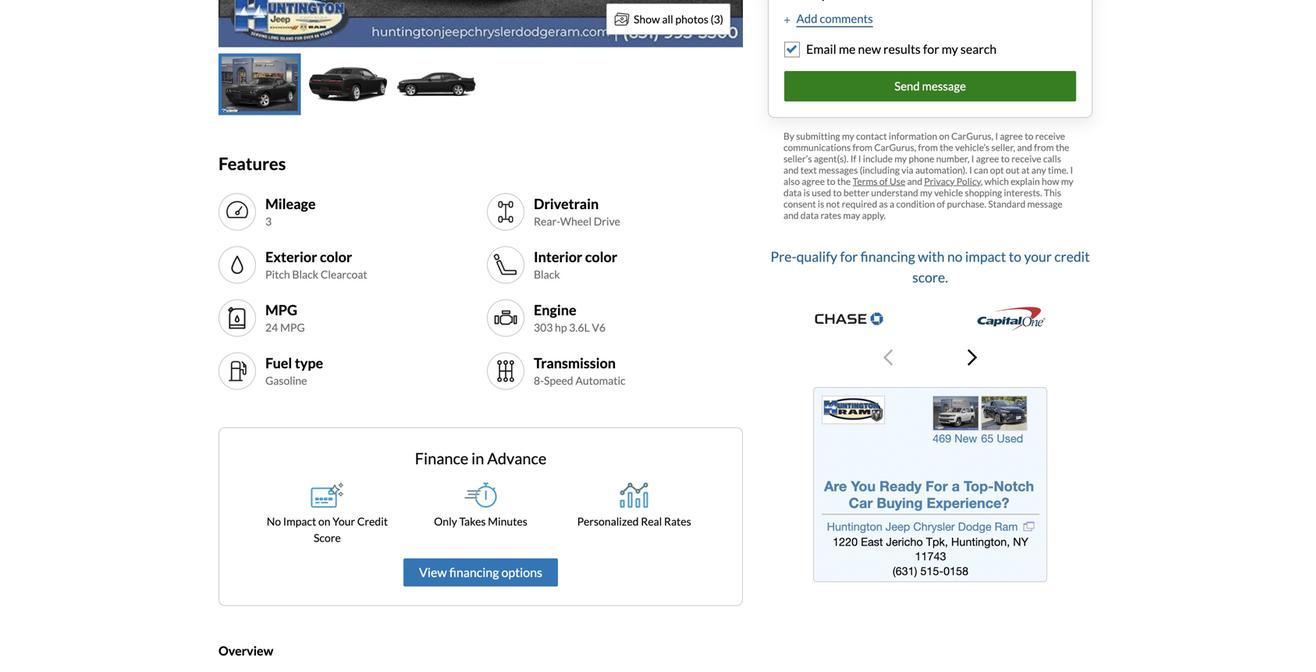 Task type: describe. For each thing, give the bounding box(es) containing it.
show
[[634, 12, 660, 26]]

0 vertical spatial data
[[784, 187, 802, 198]]

mileage image
[[225, 199, 250, 224]]

i right "if"
[[859, 153, 862, 164]]

vehicle full photo image
[[219, 0, 743, 47]]

privacy
[[925, 175, 955, 187]]

of inside , which explain how my data is used to better understand my vehicle shopping interests. this consent is not required as a condition of purchase. standard message and data rates may apply.
[[937, 198, 946, 209]]

personalized
[[577, 515, 639, 528]]

impact
[[966, 248, 1007, 265]]

i right number,
[[972, 153, 975, 164]]

my left vehicle
[[921, 187, 933, 198]]

i right vehicle's
[[996, 130, 999, 142]]

chevron left image
[[884, 348, 893, 367]]

303
[[534, 321, 553, 334]]

2 from from the left
[[919, 142, 938, 153]]

email
[[807, 41, 837, 57]]

mileage 3
[[265, 195, 316, 228]]

8-
[[534, 374, 544, 387]]

credit
[[357, 515, 388, 528]]

interior color black
[[534, 248, 618, 281]]

a
[[890, 198, 895, 209]]

pre-
[[771, 248, 797, 265]]

0 horizontal spatial cargurus,
[[875, 142, 917, 153]]

black inside exterior color pitch black clearcoat
[[292, 268, 319, 281]]

no
[[267, 515, 281, 528]]

2 horizontal spatial the
[[1056, 142, 1070, 153]]

view
[[419, 565, 447, 580]]

opt
[[991, 164, 1004, 175]]

clearcoat
[[321, 268, 367, 281]]

0 horizontal spatial the
[[838, 175, 851, 187]]

this
[[1045, 187, 1062, 198]]

impact
[[283, 515, 316, 528]]

1 horizontal spatial cargurus,
[[952, 130, 994, 142]]

agent(s).
[[814, 153, 849, 164]]

engine 303 hp 3.6l v6
[[534, 301, 606, 334]]

qualify
[[797, 248, 838, 265]]

plus image
[[785, 16, 791, 24]]

drive
[[594, 215, 621, 228]]

by
[[784, 130, 795, 142]]

fuel type gasoline
[[265, 354, 323, 387]]

fuel type image
[[225, 359, 250, 384]]

information
[[889, 130, 938, 142]]

features
[[219, 153, 286, 174]]

options
[[502, 565, 543, 580]]

3
[[265, 215, 272, 228]]

number,
[[937, 153, 970, 164]]

add comments
[[797, 11, 873, 25]]

v6
[[592, 321, 606, 334]]

terms of use link
[[853, 175, 906, 187]]

explain
[[1011, 175, 1040, 187]]

terms of use and privacy policy
[[853, 175, 981, 187]]

message inside button
[[923, 79, 967, 93]]

my right how
[[1062, 175, 1074, 187]]

mileage
[[265, 195, 316, 212]]

time.
[[1048, 164, 1069, 175]]

1 horizontal spatial is
[[818, 198, 825, 209]]

apply.
[[862, 209, 886, 221]]

rates
[[664, 515, 692, 528]]

1 horizontal spatial the
[[940, 142, 954, 153]]

send message
[[895, 79, 967, 93]]

pitch
[[265, 268, 290, 281]]

interior color image
[[493, 253, 518, 278]]

drivetrain
[[534, 195, 599, 212]]

only takes minutes
[[434, 515, 528, 528]]

message inside , which explain how my data is used to better understand my vehicle shopping interests. this consent is not required as a condition of purchase. standard message and data rates may apply.
[[1028, 198, 1063, 209]]

takes
[[460, 515, 486, 528]]

automation).
[[916, 164, 968, 175]]

view vehicle photo 1 image
[[219, 53, 301, 115]]

24
[[265, 321, 278, 334]]

standard
[[989, 198, 1026, 209]]

vehicle
[[935, 187, 964, 198]]

1 vertical spatial mpg
[[280, 321, 305, 334]]

understand
[[872, 187, 919, 198]]

consent
[[784, 198, 816, 209]]

speed
[[544, 374, 574, 387]]

only
[[434, 515, 457, 528]]

exterior color image
[[225, 253, 250, 278]]

fuel
[[265, 354, 292, 372]]

on inside no impact on your credit score
[[318, 515, 331, 528]]

black inside interior color black
[[534, 268, 560, 281]]

condition
[[897, 198, 935, 209]]

i right time.
[[1071, 164, 1074, 175]]

to left at
[[1001, 153, 1010, 164]]

calls
[[1044, 153, 1062, 164]]

advance
[[487, 449, 547, 468]]

i left can on the top right
[[970, 164, 973, 175]]

vehicle's
[[956, 142, 990, 153]]

not
[[826, 198, 840, 209]]

out
[[1006, 164, 1020, 175]]

me
[[839, 41, 856, 57]]

include
[[863, 153, 893, 164]]

3.6l
[[569, 321, 590, 334]]

transmission image
[[493, 359, 518, 384]]

seller's
[[784, 153, 812, 164]]

financing inside button
[[450, 565, 499, 580]]

score
[[314, 531, 341, 545]]

phone
[[909, 153, 935, 164]]

engine image
[[493, 306, 518, 331]]

to inside , which explain how my data is used to better understand my vehicle shopping interests. this consent is not required as a condition of purchase. standard message and data rates may apply.
[[833, 187, 842, 198]]

my up "if"
[[842, 130, 855, 142]]

0 vertical spatial of
[[880, 175, 888, 187]]

mpg image
[[225, 306, 250, 331]]

1 vertical spatial receive
[[1012, 153, 1042, 164]]

my left search
[[942, 41, 959, 57]]

also
[[784, 175, 800, 187]]

with
[[918, 248, 945, 265]]

0 vertical spatial mpg
[[265, 301, 297, 318]]



Task type: locate. For each thing, give the bounding box(es) containing it.
(including
[[860, 164, 900, 175]]

from up any
[[1035, 142, 1054, 153]]

text
[[801, 164, 817, 175]]

the up time.
[[1056, 142, 1070, 153]]

score.
[[913, 269, 949, 285]]

1 horizontal spatial message
[[1028, 198, 1063, 209]]

to right seller,
[[1025, 130, 1034, 142]]

agree
[[1000, 130, 1023, 142], [977, 153, 1000, 164], [802, 175, 825, 187]]

from up (including
[[853, 142, 873, 153]]

submitting
[[797, 130, 841, 142]]

0 vertical spatial financing
[[861, 248, 916, 265]]

my left phone
[[895, 153, 907, 164]]

agree right "also"
[[802, 175, 825, 187]]

for right results
[[924, 41, 940, 57]]

0 vertical spatial receive
[[1036, 130, 1066, 142]]

results
[[884, 41, 921, 57]]

on inside by submitting my contact information on cargurus, i agree to receive communications from cargurus, from the vehicle's seller, and from the seller's agent(s). if i include my phone number, i agree to receive calls and text messages (including via automation). i can opt out at any time. i also agree to the
[[940, 130, 950, 142]]

view vehicle photo 2 image
[[307, 53, 389, 115]]

no impact on your credit score
[[267, 515, 388, 545]]

1 vertical spatial agree
[[977, 153, 1000, 164]]

2 vertical spatial agree
[[802, 175, 825, 187]]

to
[[1025, 130, 1034, 142], [1001, 153, 1010, 164], [827, 175, 836, 187], [833, 187, 842, 198], [1009, 248, 1022, 265]]

0 horizontal spatial black
[[292, 268, 319, 281]]

communications
[[784, 142, 851, 153]]

color for exterior color
[[320, 248, 352, 265]]

can
[[974, 164, 989, 175]]

of down privacy
[[937, 198, 946, 209]]

add
[[797, 11, 818, 25]]

drivetrain image
[[493, 199, 518, 224]]

color inside interior color black
[[585, 248, 618, 265]]

0 horizontal spatial agree
[[802, 175, 825, 187]]

minutes
[[488, 515, 528, 528]]

view vehicle photo 3 image
[[396, 53, 478, 115]]

1 horizontal spatial for
[[924, 41, 940, 57]]

for
[[924, 41, 940, 57], [840, 248, 858, 265]]

chevron right image
[[968, 348, 978, 367]]

credit
[[1055, 248, 1090, 265]]

1 vertical spatial data
[[801, 209, 819, 221]]

message down how
[[1028, 198, 1063, 209]]

rates
[[821, 209, 842, 221]]

transmission 8-speed automatic
[[534, 354, 626, 387]]

financing right "view"
[[450, 565, 499, 580]]

which
[[985, 175, 1009, 187]]

is left not
[[818, 198, 825, 209]]

color for interior color
[[585, 248, 618, 265]]

in
[[472, 449, 484, 468]]

the up automation).
[[940, 142, 954, 153]]

color inside exterior color pitch black clearcoat
[[320, 248, 352, 265]]

finance
[[415, 449, 469, 468]]

personalized real rates
[[577, 515, 692, 528]]

on up score
[[318, 515, 331, 528]]

comments
[[820, 11, 873, 25]]

receive up the calls in the top right of the page
[[1036, 130, 1066, 142]]

automatic
[[576, 374, 626, 387]]

0 vertical spatial message
[[923, 79, 967, 93]]

and right seller,
[[1018, 142, 1033, 153]]

0 horizontal spatial is
[[804, 187, 810, 198]]

1 horizontal spatial financing
[[861, 248, 916, 265]]

hp
[[555, 321, 567, 334]]

the left terms
[[838, 175, 851, 187]]

1 vertical spatial on
[[318, 515, 331, 528]]

1 horizontal spatial agree
[[977, 153, 1000, 164]]

1 horizontal spatial black
[[534, 268, 560, 281]]

2 horizontal spatial from
[[1035, 142, 1054, 153]]

2 color from the left
[[585, 248, 618, 265]]

overview
[[219, 643, 273, 659]]

mpg right 24
[[280, 321, 305, 334]]

how
[[1042, 175, 1060, 187]]

tab list
[[219, 53, 743, 115]]

type
[[295, 354, 323, 372]]

view financing options
[[419, 565, 543, 580]]

black down 'exterior'
[[292, 268, 319, 281]]

1 horizontal spatial from
[[919, 142, 938, 153]]

,
[[981, 175, 983, 187]]

interior
[[534, 248, 583, 265]]

email me new results for my search
[[807, 41, 997, 57]]

1 horizontal spatial of
[[937, 198, 946, 209]]

photos
[[676, 12, 709, 26]]

via
[[902, 164, 914, 175]]

1 vertical spatial message
[[1028, 198, 1063, 209]]

policy
[[957, 175, 981, 187]]

transmission
[[534, 354, 616, 372]]

better
[[844, 187, 870, 198]]

may
[[844, 209, 861, 221]]

real
[[641, 515, 662, 528]]

0 horizontal spatial from
[[853, 142, 873, 153]]

messages
[[819, 164, 858, 175]]

message right send
[[923, 79, 967, 93]]

1 black from the left
[[292, 268, 319, 281]]

on
[[940, 130, 950, 142], [318, 515, 331, 528]]

1 vertical spatial of
[[937, 198, 946, 209]]

use
[[890, 175, 906, 187]]

1 vertical spatial financing
[[450, 565, 499, 580]]

1 color from the left
[[320, 248, 352, 265]]

view financing options button
[[404, 559, 558, 587]]

as
[[879, 198, 888, 209]]

any
[[1032, 164, 1047, 175]]

and
[[1018, 142, 1033, 153], [784, 164, 799, 175], [908, 175, 923, 187], [784, 209, 799, 221]]

send message button
[[785, 71, 1077, 101]]

1 vertical spatial for
[[840, 248, 858, 265]]

by submitting my contact information on cargurus, i agree to receive communications from cargurus, from the vehicle's seller, and from the seller's agent(s). if i include my phone number, i agree to receive calls and text messages (including via automation). i can opt out at any time. i also agree to the
[[784, 130, 1074, 187]]

0 vertical spatial agree
[[1000, 130, 1023, 142]]

0 vertical spatial on
[[940, 130, 950, 142]]

of left 'use'
[[880, 175, 888, 187]]

interests.
[[1004, 187, 1043, 198]]

is left "used"
[[804, 187, 810, 198]]

0 horizontal spatial message
[[923, 79, 967, 93]]

show all photos (3) link
[[607, 4, 731, 35]]

1 from from the left
[[853, 142, 873, 153]]

exterior color pitch black clearcoat
[[265, 248, 367, 281]]

color
[[320, 248, 352, 265], [585, 248, 618, 265]]

mpg 24 mpg
[[265, 301, 305, 334]]

required
[[842, 198, 878, 209]]

data left rates
[[801, 209, 819, 221]]

from up automation).
[[919, 142, 938, 153]]

color down the drive
[[585, 248, 618, 265]]

message
[[923, 79, 967, 93], [1028, 198, 1063, 209]]

0 horizontal spatial on
[[318, 515, 331, 528]]

3 from from the left
[[1035, 142, 1054, 153]]

black
[[292, 268, 319, 281], [534, 268, 560, 281]]

is
[[804, 187, 810, 198], [818, 198, 825, 209]]

send
[[895, 79, 920, 93]]

gasoline
[[265, 374, 307, 387]]

receive up explain
[[1012, 153, 1042, 164]]

purchase.
[[947, 198, 987, 209]]

cargurus, up number,
[[952, 130, 994, 142]]

used
[[812, 187, 832, 198]]

to down agent(s).
[[827, 175, 836, 187]]

financing inside pre-qualify for financing with no impact to your credit score.
[[861, 248, 916, 265]]

0 horizontal spatial color
[[320, 248, 352, 265]]

cargurus, up via
[[875, 142, 917, 153]]

0 horizontal spatial for
[[840, 248, 858, 265]]

0 horizontal spatial financing
[[450, 565, 499, 580]]

agree up ,
[[977, 153, 1000, 164]]

advertisement region
[[814, 387, 1048, 582]]

of
[[880, 175, 888, 187], [937, 198, 946, 209]]

to right "used"
[[833, 187, 842, 198]]

black down interior
[[534, 268, 560, 281]]

for inside pre-qualify for financing with no impact to your credit score.
[[840, 248, 858, 265]]

2 horizontal spatial agree
[[1000, 130, 1023, 142]]

for right qualify
[[840, 248, 858, 265]]

wheel
[[560, 215, 592, 228]]

to inside pre-qualify for financing with no impact to your credit score.
[[1009, 248, 1022, 265]]

0 horizontal spatial of
[[880, 175, 888, 187]]

and down "also"
[[784, 209, 799, 221]]

your
[[1025, 248, 1052, 265]]

2 black from the left
[[534, 268, 560, 281]]

agree up out on the right top
[[1000, 130, 1023, 142]]

pre-qualify for financing with no impact to your credit score. button
[[768, 240, 1093, 381]]

to left your
[[1009, 248, 1022, 265]]

and left text
[[784, 164, 799, 175]]

0 vertical spatial for
[[924, 41, 940, 57]]

my
[[942, 41, 959, 57], [842, 130, 855, 142], [895, 153, 907, 164], [1062, 175, 1074, 187], [921, 187, 933, 198]]

if
[[851, 153, 857, 164]]

financing left "with"
[[861, 248, 916, 265]]

color up the clearcoat
[[320, 248, 352, 265]]

search
[[961, 41, 997, 57]]

data down text
[[784, 187, 802, 198]]

new
[[858, 41, 881, 57]]

1 horizontal spatial on
[[940, 130, 950, 142]]

and inside , which explain how my data is used to better understand my vehicle shopping interests. this consent is not required as a condition of purchase. standard message and data rates may apply.
[[784, 209, 799, 221]]

and right 'use'
[[908, 175, 923, 187]]

no
[[948, 248, 963, 265]]

on up number,
[[940, 130, 950, 142]]

from
[[853, 142, 873, 153], [919, 142, 938, 153], [1035, 142, 1054, 153]]

, which explain how my data is used to better understand my vehicle shopping interests. this consent is not required as a condition of purchase. standard message and data rates may apply.
[[784, 175, 1074, 221]]

1 horizontal spatial color
[[585, 248, 618, 265]]

at
[[1022, 164, 1030, 175]]

mpg up 24
[[265, 301, 297, 318]]



Task type: vqa. For each thing, say whether or not it's contained in the screenshot.
left The
yes



